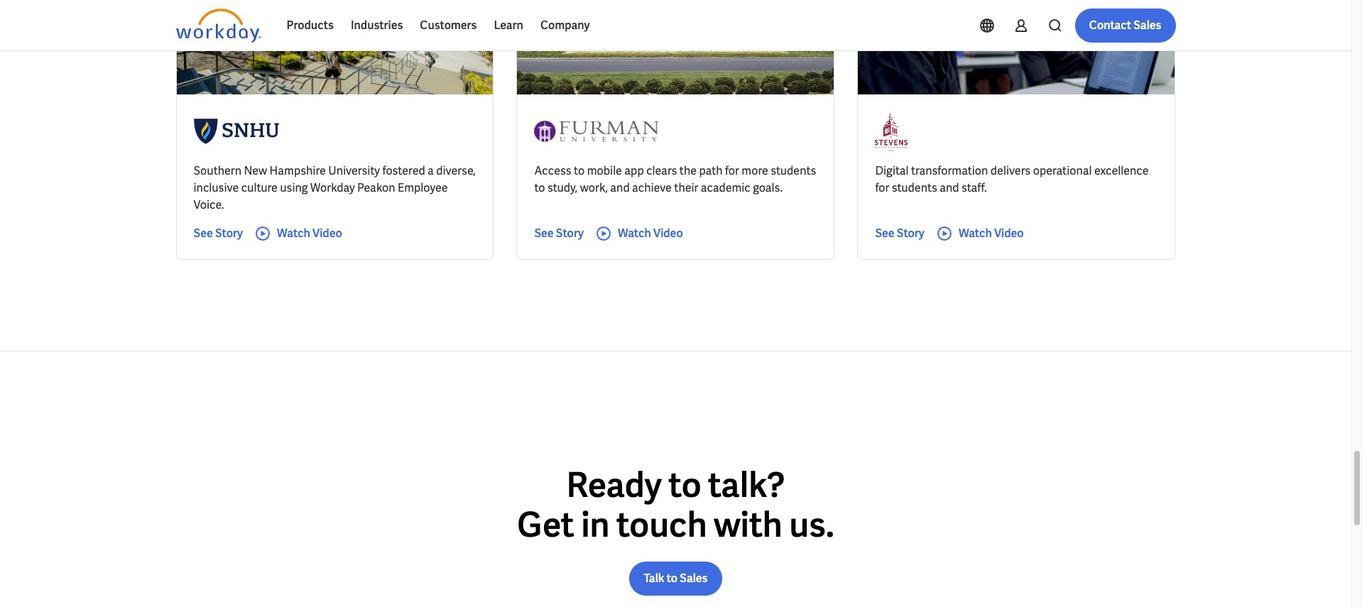 Task type: describe. For each thing, give the bounding box(es) containing it.
see story for and
[[534, 226, 584, 241]]

work,
[[580, 180, 608, 195]]

see for digital transformation delivers operational excellence for students and staff.
[[875, 226, 895, 241]]

see story for voice.
[[194, 226, 243, 241]]

study,
[[548, 180, 578, 195]]

learn
[[494, 18, 523, 33]]

watch for voice.
[[277, 226, 310, 241]]

to down 'access'
[[534, 180, 545, 195]]

digital
[[875, 163, 909, 178]]

products button
[[278, 9, 342, 43]]

ready to talk? get in touch with us.
[[517, 463, 834, 547]]

video for operational
[[994, 226, 1024, 241]]

excellence
[[1094, 163, 1149, 178]]

learn button
[[485, 9, 532, 43]]

company button
[[532, 9, 598, 43]]

voice.
[[194, 197, 224, 212]]

industries button
[[342, 9, 411, 43]]

delivers
[[991, 163, 1031, 178]]

watch video link for and
[[595, 225, 683, 242]]

to for talk
[[667, 571, 678, 586]]

mobile
[[587, 163, 622, 178]]

for inside digital transformation delivers operational excellence for students and staff.
[[875, 180, 889, 195]]

talk to sales
[[644, 571, 708, 586]]

employee
[[398, 180, 448, 195]]

access to mobile app clears the path for more students to study, work, and achieve their academic goals.
[[534, 163, 816, 195]]

digital transformation delivers operational excellence for students and staff.
[[875, 163, 1149, 195]]

video for app
[[653, 226, 683, 241]]

students inside access to mobile app clears the path for more students to study, work, and achieve their academic goals.
[[771, 163, 816, 178]]

southern new hampshire university image
[[194, 111, 279, 151]]

academic
[[701, 180, 750, 195]]

staff.
[[962, 180, 987, 195]]

watch video link for voice.
[[254, 225, 342, 242]]

us.
[[789, 503, 834, 547]]

watch video for voice.
[[277, 226, 342, 241]]

see story link for and
[[534, 225, 584, 242]]

university
[[328, 163, 380, 178]]

transformation
[[911, 163, 988, 178]]

achieve
[[632, 180, 672, 195]]

ready
[[566, 463, 662, 507]]

with
[[714, 503, 782, 547]]

story for and
[[556, 226, 584, 241]]

customers
[[420, 18, 477, 33]]

culture
[[241, 180, 278, 195]]

hampshire
[[270, 163, 326, 178]]

see for southern new hampshire university fostered a diverse, inclusive culture using workday peakon employee voice.
[[194, 226, 213, 241]]

path
[[699, 163, 723, 178]]

using
[[280, 180, 308, 195]]

customers button
[[411, 9, 485, 43]]



Task type: locate. For each thing, give the bounding box(es) containing it.
see story link down study,
[[534, 225, 584, 242]]

see story
[[194, 226, 243, 241], [534, 226, 584, 241], [875, 226, 925, 241]]

and inside access to mobile app clears the path for more students to study, work, and achieve their academic goals.
[[610, 180, 630, 195]]

1 horizontal spatial sales
[[1134, 18, 1161, 33]]

southern
[[194, 163, 241, 178]]

see story link
[[194, 225, 243, 242], [534, 225, 584, 242], [875, 225, 925, 242]]

see for access to mobile app clears the path for more students to study, work, and achieve their academic goals.
[[534, 226, 554, 241]]

0 vertical spatial sales
[[1134, 18, 1161, 33]]

0 horizontal spatial for
[[725, 163, 739, 178]]

1 see story link from the left
[[194, 225, 243, 242]]

contact sales link
[[1075, 9, 1176, 43]]

2 horizontal spatial story
[[897, 226, 925, 241]]

1 horizontal spatial story
[[556, 226, 584, 241]]

sales right talk
[[680, 571, 708, 586]]

watch video link down achieve
[[595, 225, 683, 242]]

1 horizontal spatial video
[[653, 226, 683, 241]]

0 horizontal spatial sales
[[680, 571, 708, 586]]

2 horizontal spatial video
[[994, 226, 1024, 241]]

to up work,
[[574, 163, 585, 178]]

3 watch from the left
[[959, 226, 992, 241]]

1 and from the left
[[610, 180, 630, 195]]

watch video
[[277, 226, 342, 241], [618, 226, 683, 241], [959, 226, 1024, 241]]

1 horizontal spatial for
[[875, 180, 889, 195]]

1 horizontal spatial students
[[892, 180, 937, 195]]

see story link down voice.
[[194, 225, 243, 242]]

industries
[[351, 18, 403, 33]]

in
[[581, 503, 610, 547]]

0 horizontal spatial students
[[771, 163, 816, 178]]

students up goals.
[[771, 163, 816, 178]]

story down voice.
[[215, 226, 243, 241]]

watch video link down staff.
[[936, 225, 1024, 242]]

for down digital
[[875, 180, 889, 195]]

2 story from the left
[[556, 226, 584, 241]]

inclusive
[[194, 180, 239, 195]]

2 watch from the left
[[618, 226, 651, 241]]

2 horizontal spatial watch
[[959, 226, 992, 241]]

see down voice.
[[194, 226, 213, 241]]

1 horizontal spatial watch video link
[[595, 225, 683, 242]]

1 vertical spatial sales
[[680, 571, 708, 586]]

video
[[312, 226, 342, 241], [653, 226, 683, 241], [994, 226, 1024, 241]]

see down study,
[[534, 226, 554, 241]]

the
[[679, 163, 697, 178]]

watch video down achieve
[[618, 226, 683, 241]]

2 see from the left
[[534, 226, 554, 241]]

their
[[674, 180, 698, 195]]

to
[[574, 163, 585, 178], [534, 180, 545, 195], [668, 463, 701, 507], [667, 571, 678, 586]]

watch
[[277, 226, 310, 241], [618, 226, 651, 241], [959, 226, 992, 241]]

watch down using
[[277, 226, 310, 241]]

video down digital transformation delivers operational excellence for students and staff.
[[994, 226, 1024, 241]]

0 horizontal spatial story
[[215, 226, 243, 241]]

for inside access to mobile app clears the path for more students to study, work, and achieve their academic goals.
[[725, 163, 739, 178]]

new
[[244, 163, 267, 178]]

1 horizontal spatial and
[[940, 180, 959, 195]]

watch for and
[[618, 226, 651, 241]]

1 horizontal spatial watch
[[618, 226, 651, 241]]

1 video from the left
[[312, 226, 342, 241]]

2 see story link from the left
[[534, 225, 584, 242]]

see story link down digital
[[875, 225, 925, 242]]

to left the talk?
[[668, 463, 701, 507]]

3 story from the left
[[897, 226, 925, 241]]

and
[[610, 180, 630, 195], [940, 180, 959, 195]]

0 horizontal spatial see story
[[194, 226, 243, 241]]

for
[[725, 163, 739, 178], [875, 180, 889, 195]]

story for voice.
[[215, 226, 243, 241]]

company
[[540, 18, 590, 33]]

0 vertical spatial for
[[725, 163, 739, 178]]

students
[[771, 163, 816, 178], [892, 180, 937, 195]]

1 see from the left
[[194, 226, 213, 241]]

peakon
[[357, 180, 395, 195]]

for up academic
[[725, 163, 739, 178]]

1 horizontal spatial watch video
[[618, 226, 683, 241]]

1 horizontal spatial see
[[534, 226, 554, 241]]

students inside digital transformation delivers operational excellence for students and staff.
[[892, 180, 937, 195]]

clears
[[646, 163, 677, 178]]

watch video link down using
[[254, 225, 342, 242]]

see story down voice.
[[194, 226, 243, 241]]

go to the homepage image
[[176, 9, 261, 43]]

workday
[[310, 180, 355, 195]]

app
[[624, 163, 644, 178]]

diverse,
[[436, 163, 476, 178]]

to for ready
[[668, 463, 701, 507]]

2 video from the left
[[653, 226, 683, 241]]

2 horizontal spatial see story link
[[875, 225, 925, 242]]

and down app
[[610, 180, 630, 195]]

0 horizontal spatial see story link
[[194, 225, 243, 242]]

1 see story from the left
[[194, 226, 243, 241]]

watch video down using
[[277, 226, 342, 241]]

1 watch video link from the left
[[254, 225, 342, 242]]

story down study,
[[556, 226, 584, 241]]

to inside ready to talk? get in touch with us.
[[668, 463, 701, 507]]

2 horizontal spatial watch video
[[959, 226, 1024, 241]]

0 horizontal spatial watch video
[[277, 226, 342, 241]]

students down digital
[[892, 180, 937, 195]]

watch video for and
[[618, 226, 683, 241]]

fostered
[[382, 163, 425, 178]]

1 vertical spatial for
[[875, 180, 889, 195]]

stevens institute of technology image
[[875, 111, 908, 151]]

2 horizontal spatial see
[[875, 226, 895, 241]]

3 watch video from the left
[[959, 226, 1024, 241]]

to right talk
[[667, 571, 678, 586]]

see story link for voice.
[[194, 225, 243, 242]]

1 story from the left
[[215, 226, 243, 241]]

southern new hampshire university fostered a diverse, inclusive culture using workday peakon employee voice.
[[194, 163, 476, 212]]

watch down achieve
[[618, 226, 651, 241]]

see story down study,
[[534, 226, 584, 241]]

products
[[287, 18, 334, 33]]

see
[[194, 226, 213, 241], [534, 226, 554, 241], [875, 226, 895, 241]]

more
[[742, 163, 768, 178]]

watch video down staff.
[[959, 226, 1024, 241]]

furman university image
[[534, 111, 659, 151]]

2 watch video link from the left
[[595, 225, 683, 242]]

touch
[[616, 503, 707, 547]]

sales
[[1134, 18, 1161, 33], [680, 571, 708, 586]]

see story down digital
[[875, 226, 925, 241]]

3 video from the left
[[994, 226, 1024, 241]]

1 watch from the left
[[277, 226, 310, 241]]

contact sales
[[1089, 18, 1161, 33]]

2 and from the left
[[940, 180, 959, 195]]

2 horizontal spatial see story
[[875, 226, 925, 241]]

watch video link
[[254, 225, 342, 242], [595, 225, 683, 242], [936, 225, 1024, 242]]

1 horizontal spatial see story link
[[534, 225, 584, 242]]

contact
[[1089, 18, 1131, 33]]

sales right 'contact'
[[1134, 18, 1161, 33]]

talk
[[644, 571, 664, 586]]

a
[[428, 163, 434, 178]]

1 horizontal spatial see story
[[534, 226, 584, 241]]

operational
[[1033, 163, 1092, 178]]

story
[[215, 226, 243, 241], [556, 226, 584, 241], [897, 226, 925, 241]]

access
[[534, 163, 571, 178]]

get
[[517, 503, 574, 547]]

0 horizontal spatial see
[[194, 226, 213, 241]]

3 see story from the left
[[875, 226, 925, 241]]

0 vertical spatial students
[[771, 163, 816, 178]]

3 see story link from the left
[[875, 225, 925, 242]]

and down transformation
[[940, 180, 959, 195]]

0 horizontal spatial and
[[610, 180, 630, 195]]

video down workday
[[312, 226, 342, 241]]

1 watch video from the left
[[277, 226, 342, 241]]

0 horizontal spatial watch video link
[[254, 225, 342, 242]]

video for university
[[312, 226, 342, 241]]

2 watch video from the left
[[618, 226, 683, 241]]

talk?
[[708, 463, 785, 507]]

1 vertical spatial students
[[892, 180, 937, 195]]

3 see from the left
[[875, 226, 895, 241]]

2 horizontal spatial watch video link
[[936, 225, 1024, 242]]

0 horizontal spatial video
[[312, 226, 342, 241]]

0 horizontal spatial watch
[[277, 226, 310, 241]]

talk to sales link
[[630, 562, 722, 596]]

and inside digital transformation delivers operational excellence for students and staff.
[[940, 180, 959, 195]]

3 watch video link from the left
[[936, 225, 1024, 242]]

video down achieve
[[653, 226, 683, 241]]

to for access
[[574, 163, 585, 178]]

goals.
[[753, 180, 783, 195]]

watch down staff.
[[959, 226, 992, 241]]

see down digital
[[875, 226, 895, 241]]

2 see story from the left
[[534, 226, 584, 241]]

story down digital
[[897, 226, 925, 241]]



Task type: vqa. For each thing, say whether or not it's contained in the screenshot.
Teams dropdown button
no



